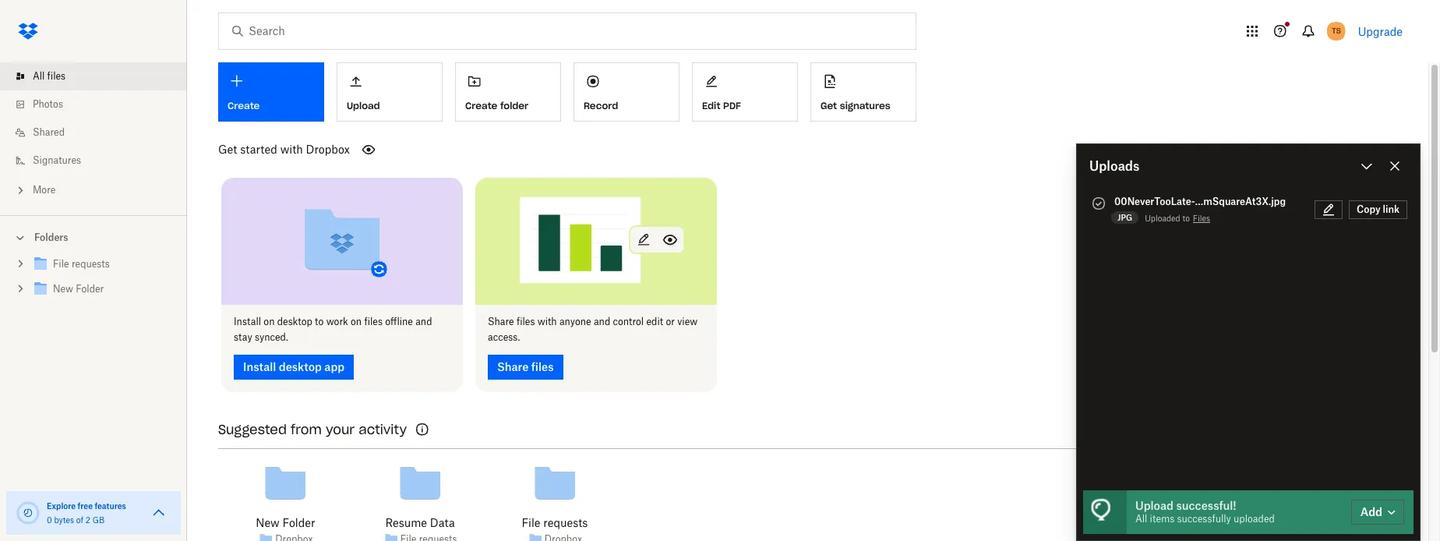 Task type: vqa. For each thing, say whether or not it's contained in the screenshot.
items
yes



Task type: locate. For each thing, give the bounding box(es) containing it.
1 vertical spatial file requests
[[522, 516, 588, 529]]

create for create folder
[[466, 100, 498, 111]]

1 horizontal spatial create
[[466, 100, 498, 111]]

copy link
[[1358, 204, 1400, 215]]

1 horizontal spatial new folder
[[256, 516, 315, 529]]

file inside group
[[53, 258, 69, 270]]

0 horizontal spatial file
[[53, 258, 69, 270]]

share files with anyone and control edit or view access.
[[488, 315, 698, 343]]

shared link
[[12, 119, 187, 147]]

0 horizontal spatial and
[[416, 315, 432, 327]]

files up photos
[[47, 70, 66, 82]]

00nevertoolate-…msquareat3x.jpg
[[1115, 196, 1287, 207]]

1 vertical spatial to
[[315, 315, 324, 327]]

0 vertical spatial share
[[488, 315, 514, 327]]

0 vertical spatial install
[[234, 315, 261, 327]]

1 vertical spatial file
[[522, 516, 541, 529]]

files down share files with anyone and control edit or view access.
[[532, 360, 554, 373]]

desktop left app on the left
[[279, 360, 322, 373]]

files left the offline
[[364, 315, 383, 327]]

jpg
[[1118, 213, 1133, 222]]

explore
[[47, 501, 76, 511]]

on right work at left
[[351, 315, 362, 327]]

share up the access.
[[488, 315, 514, 327]]

1 vertical spatial share
[[497, 360, 529, 373]]

offline
[[385, 315, 413, 327]]

0 vertical spatial file requests
[[53, 258, 110, 270]]

install up stay
[[234, 315, 261, 327]]

1 vertical spatial desktop
[[279, 360, 322, 373]]

copy link button
[[1350, 200, 1408, 219]]

upgrade
[[1359, 25, 1404, 38]]

share for share files
[[497, 360, 529, 373]]

1 vertical spatial requests
[[544, 516, 588, 529]]

get for get started with dropbox
[[218, 143, 237, 156]]

install for install desktop app
[[243, 360, 276, 373]]

with
[[280, 143, 303, 156], [538, 315, 557, 327]]

to left files link
[[1183, 214, 1191, 223]]

requests
[[72, 258, 110, 270], [544, 516, 588, 529]]

dropbox
[[306, 143, 350, 156]]

0 vertical spatial with
[[280, 143, 303, 156]]

install
[[234, 315, 261, 327], [243, 360, 276, 373]]

1 horizontal spatial folder
[[283, 516, 315, 529]]

list containing all files
[[0, 53, 187, 215]]

files up the access.
[[517, 315, 535, 327]]

1 horizontal spatial get
[[821, 100, 838, 111]]

share inside share files with anyone and control edit or view access.
[[488, 315, 514, 327]]

1 horizontal spatial upload
[[1136, 499, 1174, 512]]

desktop
[[277, 315, 313, 327], [279, 360, 322, 373]]

1 vertical spatial with
[[538, 315, 557, 327]]

0 horizontal spatial with
[[280, 143, 303, 156]]

files inside the share files button
[[532, 360, 554, 373]]

0 horizontal spatial on
[[264, 315, 275, 327]]

create up started
[[228, 100, 260, 112]]

group containing file requests
[[0, 249, 187, 313]]

pdf
[[724, 100, 742, 111]]

get left signatures
[[821, 100, 838, 111]]

upload for upload
[[347, 100, 380, 111]]

0 vertical spatial new
[[53, 283, 73, 295]]

0 vertical spatial new folder link
[[31, 279, 175, 300]]

1 horizontal spatial file requests
[[522, 516, 588, 529]]

0 horizontal spatial new folder
[[53, 283, 104, 295]]

on
[[264, 315, 275, 327], [351, 315, 362, 327]]

all files list item
[[0, 62, 187, 90]]

0 horizontal spatial all
[[33, 70, 45, 82]]

0 horizontal spatial requests
[[72, 258, 110, 270]]

2 and from the left
[[594, 315, 611, 327]]

0 horizontal spatial new
[[53, 283, 73, 295]]

1 horizontal spatial and
[[594, 315, 611, 327]]

desktop up synced.
[[277, 315, 313, 327]]

1 horizontal spatial with
[[538, 315, 557, 327]]

1 on from the left
[[264, 315, 275, 327]]

files for share files
[[532, 360, 554, 373]]

explore free features 0 bytes of 2 gb
[[47, 501, 126, 525]]

access.
[[488, 331, 520, 343]]

Search in folder "Dropbox" text field
[[249, 23, 884, 40]]

all left items
[[1136, 513, 1148, 525]]

files
[[47, 70, 66, 82], [364, 315, 383, 327], [517, 315, 535, 327], [532, 360, 554, 373]]

and left control
[[594, 315, 611, 327]]

1 horizontal spatial file
[[522, 516, 541, 529]]

0 horizontal spatial file requests link
[[31, 254, 175, 275]]

get left started
[[218, 143, 237, 156]]

list
[[0, 53, 187, 215]]

to
[[1183, 214, 1191, 223], [315, 315, 324, 327]]

upload up items
[[1136, 499, 1174, 512]]

1 vertical spatial get
[[218, 143, 237, 156]]

install desktop app
[[243, 360, 345, 373]]

copy
[[1358, 204, 1381, 215]]

upload complete image
[[1084, 490, 1128, 534]]

files inside share files with anyone and control edit or view access.
[[517, 315, 535, 327]]

create left folder
[[466, 100, 498, 111]]

0 vertical spatial all
[[33, 70, 45, 82]]

activity
[[359, 421, 407, 437]]

and right the offline
[[416, 315, 432, 327]]

0 vertical spatial desktop
[[277, 315, 313, 327]]

and
[[416, 315, 432, 327], [594, 315, 611, 327]]

create button
[[218, 62, 324, 122]]

1 vertical spatial all
[[1136, 513, 1148, 525]]

app
[[325, 360, 345, 373]]

edit pdf button
[[692, 62, 798, 122]]

upload up dropbox
[[347, 100, 380, 111]]

view
[[678, 315, 698, 327]]

control
[[613, 315, 644, 327]]

upload
[[347, 100, 380, 111], [1136, 499, 1174, 512]]

0 vertical spatial upload
[[347, 100, 380, 111]]

share
[[488, 315, 514, 327], [497, 360, 529, 373]]

create inside button
[[466, 100, 498, 111]]

1 vertical spatial upload
[[1136, 499, 1174, 512]]

create inside dropdown button
[[228, 100, 260, 112]]

1 vertical spatial new folder link
[[256, 514, 315, 531]]

file requests
[[53, 258, 110, 270], [522, 516, 588, 529]]

features
[[95, 501, 126, 511]]

install on desktop to work on files offline and stay synced.
[[234, 315, 432, 343]]

get for get signatures
[[821, 100, 838, 111]]

0 horizontal spatial upload
[[347, 100, 380, 111]]

items
[[1151, 513, 1175, 525]]

1 vertical spatial install
[[243, 360, 276, 373]]

0 vertical spatial get
[[821, 100, 838, 111]]

1 horizontal spatial file requests link
[[522, 514, 588, 531]]

upload inside dropdown button
[[347, 100, 380, 111]]

resume data
[[386, 516, 455, 529]]

resume data link
[[386, 514, 455, 531]]

create folder button
[[455, 62, 561, 122]]

upload button
[[337, 62, 443, 122]]

files link
[[1194, 211, 1211, 225]]

1 horizontal spatial to
[[1183, 214, 1191, 223]]

new folder link
[[31, 279, 175, 300], [256, 514, 315, 531]]

1 horizontal spatial requests
[[544, 516, 588, 529]]

install down synced.
[[243, 360, 276, 373]]

folder
[[501, 100, 529, 111]]

0 vertical spatial file
[[53, 258, 69, 270]]

0 horizontal spatial file requests
[[53, 258, 110, 270]]

create
[[466, 100, 498, 111], [228, 100, 260, 112]]

0 horizontal spatial new folder link
[[31, 279, 175, 300]]

group
[[0, 249, 187, 313]]

get inside button
[[821, 100, 838, 111]]

1 vertical spatial new
[[256, 516, 280, 529]]

0 horizontal spatial to
[[315, 315, 324, 327]]

install inside install on desktop to work on files offline and stay synced.
[[234, 315, 261, 327]]

on up synced.
[[264, 315, 275, 327]]

started
[[240, 143, 277, 156]]

file requests link
[[31, 254, 175, 275], [522, 514, 588, 531]]

1 horizontal spatial new
[[256, 516, 280, 529]]

share inside button
[[497, 360, 529, 373]]

2
[[86, 515, 90, 525]]

with left anyone
[[538, 315, 557, 327]]

0 vertical spatial to
[[1183, 214, 1191, 223]]

0 horizontal spatial folder
[[76, 283, 104, 295]]

upload complete status
[[1084, 490, 1128, 536]]

1 horizontal spatial on
[[351, 315, 362, 327]]

get
[[821, 100, 838, 111], [218, 143, 237, 156]]

files inside the all files link
[[47, 70, 66, 82]]

ts button
[[1325, 19, 1350, 44]]

or
[[666, 315, 675, 327]]

anyone
[[560, 315, 592, 327]]

share down the access.
[[497, 360, 529, 373]]

1 and from the left
[[416, 315, 432, 327]]

share files
[[497, 360, 554, 373]]

install desktop app button
[[234, 354, 354, 379]]

all up photos
[[33, 70, 45, 82]]

to left work at left
[[315, 315, 324, 327]]

new folder
[[53, 283, 104, 295], [256, 516, 315, 529]]

1 horizontal spatial all
[[1136, 513, 1148, 525]]

1 vertical spatial file requests link
[[522, 514, 588, 531]]

of
[[76, 515, 83, 525]]

share files button
[[488, 354, 563, 379]]

photos link
[[12, 90, 187, 119]]

0 vertical spatial requests
[[72, 258, 110, 270]]

free
[[78, 501, 93, 511]]

0 vertical spatial file requests link
[[31, 254, 175, 275]]

all
[[33, 70, 45, 82], [1136, 513, 1148, 525]]

0 vertical spatial new folder
[[53, 283, 104, 295]]

0 horizontal spatial create
[[228, 100, 260, 112]]

upload inside upload successful! all items successfully uploaded
[[1136, 499, 1174, 512]]

with right started
[[280, 143, 303, 156]]

all files link
[[12, 62, 187, 90]]

with for files
[[538, 315, 557, 327]]

0 horizontal spatial get
[[218, 143, 237, 156]]

install inside button
[[243, 360, 276, 373]]

folder
[[76, 283, 104, 295], [283, 516, 315, 529]]

00nevertoolate-
[[1115, 196, 1196, 207]]

1 horizontal spatial new folder link
[[256, 514, 315, 531]]

with inside share files with anyone and control edit or view access.
[[538, 315, 557, 327]]

desktop inside install on desktop to work on files offline and stay synced.
[[277, 315, 313, 327]]

uploaded
[[1234, 513, 1276, 525]]



Task type: describe. For each thing, give the bounding box(es) containing it.
signatures
[[840, 100, 891, 111]]

2 on from the left
[[351, 315, 362, 327]]

add button
[[1352, 500, 1405, 525]]

all inside list item
[[33, 70, 45, 82]]

files inside install on desktop to work on files offline and stay synced.
[[364, 315, 383, 327]]

get signatures
[[821, 100, 891, 111]]

uploads
[[1090, 158, 1140, 174]]

work
[[326, 315, 348, 327]]

uploaded to files
[[1146, 214, 1211, 223]]

more image
[[12, 182, 28, 198]]

edit
[[647, 315, 664, 327]]

add
[[1361, 505, 1383, 519]]

uploaded
[[1146, 214, 1181, 223]]

photos
[[33, 98, 63, 110]]

ts
[[1332, 26, 1342, 36]]

get signatures button
[[811, 62, 917, 122]]

quota usage element
[[16, 501, 41, 526]]

share for share files with anyone and control edit or view access.
[[488, 315, 514, 327]]

upload complete image
[[1090, 194, 1109, 213]]

file requests link inside group
[[31, 254, 175, 275]]

upload for upload successful! all items successfully uploaded
[[1136, 499, 1174, 512]]

files for share files with anyone and control edit or view access.
[[517, 315, 535, 327]]

create for create
[[228, 100, 260, 112]]

and inside share files with anyone and control edit or view access.
[[594, 315, 611, 327]]

files for all files
[[47, 70, 66, 82]]

requests inside group
[[72, 258, 110, 270]]

signatures link
[[12, 147, 187, 175]]

uploads alert
[[1077, 143, 1422, 541]]

shared
[[33, 126, 65, 138]]

data
[[430, 516, 455, 529]]

all files
[[33, 70, 66, 82]]

install for install on desktop to work on files offline and stay synced.
[[234, 315, 261, 327]]

…msquareat3x.jpg
[[1196, 196, 1287, 207]]

successful!
[[1177, 499, 1237, 512]]

1 vertical spatial folder
[[283, 516, 315, 529]]

more
[[33, 184, 56, 196]]

and inside install on desktop to work on files offline and stay synced.
[[416, 315, 432, 327]]

to inside uploads alert
[[1183, 214, 1191, 223]]

suggested
[[218, 421, 287, 437]]

signatures
[[33, 154, 81, 166]]

desktop inside button
[[279, 360, 322, 373]]

dropbox image
[[12, 16, 44, 47]]

record
[[584, 100, 619, 111]]

0 vertical spatial folder
[[76, 283, 104, 295]]

all inside upload successful! all items successfully uploaded
[[1136, 513, 1148, 525]]

upgrade link
[[1359, 25, 1404, 38]]

record button
[[574, 62, 680, 122]]

resume
[[386, 516, 427, 529]]

upload successful! all items successfully uploaded
[[1136, 499, 1276, 525]]

gb
[[92, 515, 105, 525]]

stay
[[234, 331, 252, 343]]

suggested from your activity
[[218, 421, 407, 437]]

create folder
[[466, 100, 529, 111]]

your
[[326, 421, 355, 437]]

bytes
[[54, 515, 74, 525]]

successfully
[[1178, 513, 1232, 525]]

edit
[[703, 100, 721, 111]]

with for started
[[280, 143, 303, 156]]

link
[[1384, 204, 1400, 215]]

files
[[1194, 214, 1211, 223]]

folders button
[[0, 225, 187, 249]]

folders
[[34, 232, 68, 243]]

get started with dropbox
[[218, 143, 350, 156]]

from
[[291, 421, 322, 437]]

edit pdf
[[703, 100, 742, 111]]

1 vertical spatial new folder
[[256, 516, 315, 529]]

0
[[47, 515, 52, 525]]

to inside install on desktop to work on files offline and stay synced.
[[315, 315, 324, 327]]

synced.
[[255, 331, 288, 343]]



